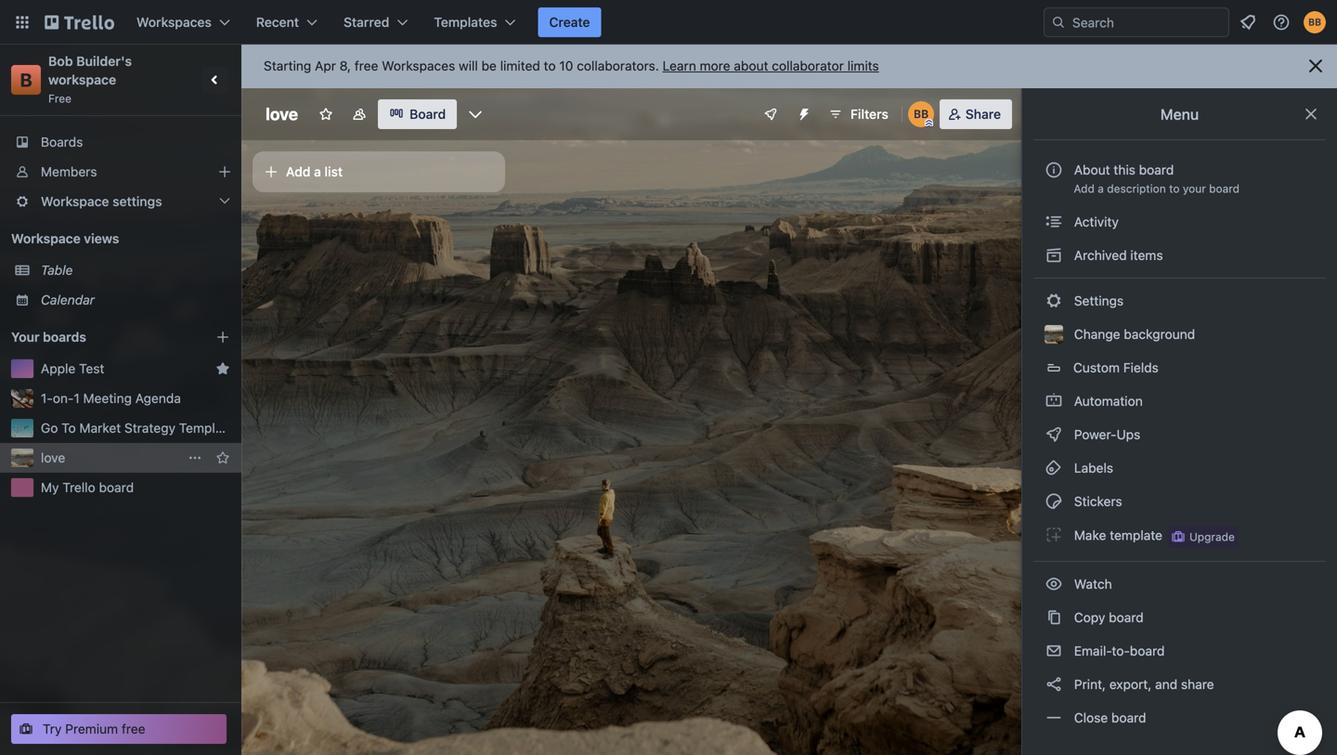 Task type: locate. For each thing, give the bounding box(es) containing it.
starting
[[264, 58, 311, 73]]

sm image left labels
[[1045, 459, 1063, 477]]

list
[[325, 164, 343, 179]]

free right the 8,
[[355, 58, 378, 73]]

1 sm image from the top
[[1045, 213, 1063, 231]]

copy
[[1074, 610, 1106, 625]]

workspace
[[41, 194, 109, 209], [11, 231, 81, 246]]

0 horizontal spatial to
[[544, 58, 556, 73]]

to left 10
[[544, 58, 556, 73]]

to-
[[1112, 643, 1130, 659]]

about this board add a description to your board
[[1074, 162, 1240, 195]]

and
[[1155, 677, 1178, 692]]

bob
[[48, 53, 73, 69]]

a left list
[[314, 164, 321, 179]]

sm image
[[1045, 392, 1063, 411], [1045, 425, 1063, 444], [1045, 459, 1063, 477], [1045, 492, 1063, 511], [1045, 575, 1063, 593], [1045, 608, 1063, 627], [1045, 642, 1063, 660]]

0 vertical spatial add
[[286, 164, 311, 179]]

close board
[[1071, 710, 1147, 725]]

more
[[700, 58, 731, 73]]

workspace views
[[11, 231, 119, 246]]

Board name text field
[[256, 99, 307, 129]]

6 sm image from the top
[[1045, 709, 1063, 727]]

stickers
[[1071, 494, 1123, 509]]

4 sm image from the top
[[1045, 526, 1063, 544]]

sm image left settings
[[1045, 292, 1063, 310]]

sm image left close
[[1045, 709, 1063, 727]]

activity link
[[1034, 207, 1326, 237]]

strategy
[[124, 420, 176, 436]]

your boards with 5 items element
[[11, 326, 188, 348]]

sm image left stickers
[[1045, 492, 1063, 511]]

market
[[79, 420, 121, 436]]

items
[[1131, 248, 1163, 263]]

primary element
[[0, 0, 1337, 45]]

this member is an admin of this board. image
[[925, 119, 933, 127]]

2 sm image from the top
[[1045, 246, 1063, 265]]

5 sm image from the top
[[1045, 575, 1063, 593]]

starred button
[[333, 7, 419, 37]]

go
[[41, 420, 58, 436]]

sm image left print,
[[1045, 675, 1063, 694]]

0 vertical spatial workspaces
[[137, 14, 212, 30]]

agenda
[[135, 391, 181, 406]]

1 vertical spatial to
[[1169, 182, 1180, 195]]

your
[[1183, 182, 1206, 195]]

0 vertical spatial a
[[314, 164, 321, 179]]

board up description
[[1139, 162, 1174, 177]]

customize views image
[[466, 105, 485, 124]]

1 horizontal spatial add
[[1074, 182, 1095, 195]]

1-on-1 meeting agenda link
[[41, 389, 230, 408]]

board down export,
[[1112, 710, 1147, 725]]

workspaces
[[137, 14, 212, 30], [382, 58, 455, 73]]

workspace visible image
[[352, 107, 367, 122]]

sm image left watch
[[1045, 575, 1063, 593]]

1 horizontal spatial free
[[355, 58, 378, 73]]

add inside button
[[286, 164, 311, 179]]

sm image for print, export, and share
[[1045, 675, 1063, 694]]

ups
[[1117, 427, 1141, 442]]

1-
[[41, 391, 53, 406]]

add inside "about this board add a description to your board"
[[1074, 182, 1095, 195]]

custom
[[1074, 360, 1120, 375]]

10
[[559, 58, 573, 73]]

board up to-
[[1109, 610, 1144, 625]]

make template
[[1071, 528, 1163, 543]]

print, export, and share link
[[1034, 670, 1326, 699]]

be
[[482, 58, 497, 73]]

1 horizontal spatial to
[[1169, 182, 1180, 195]]

archived items
[[1071, 248, 1163, 263]]

love up my
[[41, 450, 65, 465]]

custom fields button
[[1034, 353, 1326, 383]]

1 horizontal spatial workspaces
[[382, 58, 455, 73]]

1 vertical spatial workspace
[[11, 231, 81, 246]]

sm image inside stickers link
[[1045, 492, 1063, 511]]

board
[[410, 106, 446, 122]]

templates
[[434, 14, 497, 30]]

1 vertical spatial love
[[41, 450, 65, 465]]

collaborator
[[772, 58, 844, 73]]

a
[[314, 164, 321, 179], [1098, 182, 1104, 195]]

Search field
[[1066, 8, 1229, 36]]

meeting
[[83, 391, 132, 406]]

sm image inside the email-to-board link
[[1045, 642, 1063, 660]]

sm image for stickers
[[1045, 492, 1063, 511]]

workspace inside popup button
[[41, 194, 109, 209]]

sm image inside watch link
[[1045, 575, 1063, 593]]

go to market strategy template link
[[41, 419, 234, 437]]

sm image inside automation link
[[1045, 392, 1063, 411]]

1 vertical spatial add
[[1074, 182, 1095, 195]]

share
[[1181, 677, 1214, 692]]

learn
[[663, 58, 696, 73]]

my trello board link
[[41, 478, 230, 497]]

sm image for automation
[[1045, 392, 1063, 411]]

filters button
[[823, 99, 894, 129]]

your boards
[[11, 329, 86, 345]]

workspace for workspace settings
[[41, 194, 109, 209]]

share
[[966, 106, 1001, 122]]

sm image for power-ups
[[1045, 425, 1063, 444]]

boards
[[41, 134, 83, 150]]

7 sm image from the top
[[1045, 642, 1063, 660]]

1
[[74, 391, 80, 406]]

board down love link
[[99, 480, 134, 495]]

share button
[[940, 99, 1012, 129]]

to left "your"
[[1169, 182, 1180, 195]]

go to market strategy template
[[41, 420, 234, 436]]

1 sm image from the top
[[1045, 392, 1063, 411]]

sm image for email-to-board
[[1045, 642, 1063, 660]]

0 horizontal spatial free
[[122, 721, 145, 737]]

workspace up table
[[11, 231, 81, 246]]

test
[[79, 361, 104, 376]]

sm image inside archived items link
[[1045, 246, 1063, 265]]

1 vertical spatial a
[[1098, 182, 1104, 195]]

6 sm image from the top
[[1045, 608, 1063, 627]]

custom fields
[[1074, 360, 1159, 375]]

sm image
[[1045, 213, 1063, 231], [1045, 246, 1063, 265], [1045, 292, 1063, 310], [1045, 526, 1063, 544], [1045, 675, 1063, 694], [1045, 709, 1063, 727]]

4 sm image from the top
[[1045, 492, 1063, 511]]

this
[[1114, 162, 1136, 177]]

sm image left archived
[[1045, 246, 1063, 265]]

0 vertical spatial love
[[266, 104, 298, 124]]

1 horizontal spatial love
[[266, 104, 298, 124]]

to
[[544, 58, 556, 73], [1169, 182, 1180, 195]]

0 horizontal spatial a
[[314, 164, 321, 179]]

sm image inside the close board link
[[1045, 709, 1063, 727]]

archived
[[1074, 248, 1127, 263]]

free
[[355, 58, 378, 73], [122, 721, 145, 737]]

0 notifications image
[[1237, 11, 1259, 33]]

sm image inside print, export, and share link
[[1045, 675, 1063, 694]]

archived items link
[[1034, 241, 1326, 270]]

back to home image
[[45, 7, 114, 37]]

trello
[[63, 480, 95, 495]]

print,
[[1074, 677, 1106, 692]]

0 vertical spatial workspace
[[41, 194, 109, 209]]

collaborators.
[[577, 58, 659, 73]]

on-
[[53, 391, 74, 406]]

1 horizontal spatial a
[[1098, 182, 1104, 195]]

workspaces up the board link
[[382, 58, 455, 73]]

power ups image
[[763, 107, 778, 122]]

sm image inside power-ups link
[[1045, 425, 1063, 444]]

free right premium at the bottom left of the page
[[122, 721, 145, 737]]

add a list button
[[253, 151, 505, 192]]

love left star or unstar board icon
[[266, 104, 298, 124]]

sm image left "automation"
[[1045, 392, 1063, 411]]

filters
[[851, 106, 889, 122]]

sm image left the email-
[[1045, 642, 1063, 660]]

3 sm image from the top
[[1045, 292, 1063, 310]]

workspace down the members
[[41, 194, 109, 209]]

fields
[[1124, 360, 1159, 375]]

try
[[43, 721, 62, 737]]

sm image inside the settings link
[[1045, 292, 1063, 310]]

0 horizontal spatial workspaces
[[137, 14, 212, 30]]

add
[[286, 164, 311, 179], [1074, 182, 1095, 195]]

starred icon image
[[215, 361, 230, 376]]

0 horizontal spatial add
[[286, 164, 311, 179]]

sm image inside labels link
[[1045, 459, 1063, 477]]

stickers link
[[1034, 487, 1326, 516]]

table
[[41, 262, 73, 278]]

sm image left make
[[1045, 526, 1063, 544]]

sm image left activity
[[1045, 213, 1063, 231]]

love
[[266, 104, 298, 124], [41, 450, 65, 465]]

add left list
[[286, 164, 311, 179]]

1 vertical spatial free
[[122, 721, 145, 737]]

sm image left copy
[[1045, 608, 1063, 627]]

board
[[1139, 162, 1174, 177], [1209, 182, 1240, 195], [99, 480, 134, 495], [1109, 610, 1144, 625], [1130, 643, 1165, 659], [1112, 710, 1147, 725]]

3 sm image from the top
[[1045, 459, 1063, 477]]

2 sm image from the top
[[1045, 425, 1063, 444]]

workspaces up workspace navigation collapse icon
[[137, 14, 212, 30]]

board actions menu image
[[188, 450, 202, 465]]

sm image inside copy board link
[[1045, 608, 1063, 627]]

close board link
[[1034, 703, 1326, 733]]

sm image inside activity link
[[1045, 213, 1063, 231]]

5 sm image from the top
[[1045, 675, 1063, 694]]

0 vertical spatial to
[[544, 58, 556, 73]]

copy board link
[[1034, 603, 1326, 633]]

a down about
[[1098, 182, 1104, 195]]

add down about
[[1074, 182, 1095, 195]]

0 horizontal spatial love
[[41, 450, 65, 465]]

add board image
[[215, 330, 230, 345]]

sm image left power-
[[1045, 425, 1063, 444]]

board link
[[378, 99, 457, 129]]



Task type: describe. For each thing, give the bounding box(es) containing it.
watch
[[1071, 576, 1116, 592]]

limits
[[848, 58, 879, 73]]

workspace settings
[[41, 194, 162, 209]]

a inside "about this board add a description to your board"
[[1098, 182, 1104, 195]]

labels
[[1071, 460, 1114, 476]]

change
[[1074, 326, 1121, 342]]

love inside the board name text box
[[266, 104, 298, 124]]

premium
[[65, 721, 118, 737]]

table link
[[41, 261, 230, 280]]

labels link
[[1034, 453, 1326, 483]]

upgrade
[[1190, 530, 1235, 543]]

apr
[[315, 58, 336, 73]]

b
[[20, 69, 32, 91]]

apple
[[41, 361, 76, 376]]

1-on-1 meeting agenda
[[41, 391, 181, 406]]

my
[[41, 480, 59, 495]]

about
[[1074, 162, 1110, 177]]

bob builder (bobbuilder40) image
[[908, 101, 934, 127]]

starred
[[344, 14, 389, 30]]

background
[[1124, 326, 1195, 342]]

open information menu image
[[1272, 13, 1291, 32]]

members
[[41, 164, 97, 179]]

board right "your"
[[1209, 182, 1240, 195]]

menu
[[1161, 105, 1199, 123]]

close
[[1074, 710, 1108, 725]]

power-
[[1074, 427, 1117, 442]]

your
[[11, 329, 40, 345]]

change background link
[[1034, 320, 1326, 349]]

sm image for settings
[[1045, 292, 1063, 310]]

apple test
[[41, 361, 104, 376]]

upgrade button
[[1167, 526, 1239, 548]]

bob builder's workspace link
[[48, 53, 135, 87]]

to inside "about this board add a description to your board"
[[1169, 182, 1180, 195]]

workspace navigation collapse icon image
[[202, 67, 228, 93]]

activity
[[1071, 214, 1119, 229]]

automation image
[[789, 99, 815, 125]]

email-to-board
[[1071, 643, 1165, 659]]

automation
[[1071, 393, 1143, 409]]

will
[[459, 58, 478, 73]]

export,
[[1110, 677, 1152, 692]]

boards
[[43, 329, 86, 345]]

1 vertical spatial workspaces
[[382, 58, 455, 73]]

board up "print, export, and share"
[[1130, 643, 1165, 659]]

description
[[1107, 182, 1166, 195]]

about
[[734, 58, 769, 73]]

sm image for activity
[[1045, 213, 1063, 231]]

power-ups
[[1071, 427, 1144, 442]]

try premium free
[[43, 721, 145, 737]]

search image
[[1051, 15, 1066, 30]]

calendar
[[41, 292, 95, 307]]

bob builder (bobbuilder40) image
[[1304, 11, 1326, 33]]

builder's
[[76, 53, 132, 69]]

workspace settings button
[[0, 187, 241, 216]]

to
[[61, 420, 76, 436]]

free inside button
[[122, 721, 145, 737]]

views
[[84, 231, 119, 246]]

workspace for workspace views
[[11, 231, 81, 246]]

star or unstar board image
[[319, 107, 333, 122]]

templates button
[[423, 7, 527, 37]]

copy board
[[1071, 610, 1144, 625]]

sm image for make template
[[1045, 526, 1063, 544]]

workspaces button
[[125, 7, 241, 37]]

free
[[48, 92, 71, 105]]

sm image for archived items
[[1045, 246, 1063, 265]]

automation link
[[1034, 386, 1326, 416]]

b link
[[11, 65, 41, 95]]

apple test link
[[41, 359, 208, 378]]

settings
[[1071, 293, 1124, 308]]

sm image for close board
[[1045, 709, 1063, 727]]

0 vertical spatial free
[[355, 58, 378, 73]]

sm image for labels
[[1045, 459, 1063, 477]]

workspaces inside popup button
[[137, 14, 212, 30]]

members link
[[0, 157, 241, 187]]

email-
[[1074, 643, 1112, 659]]

make
[[1074, 528, 1107, 543]]

star icon image
[[215, 450, 230, 465]]

a inside button
[[314, 164, 321, 179]]

calendar link
[[41, 291, 230, 309]]

learn more about collaborator limits link
[[663, 58, 879, 73]]

create
[[549, 14, 590, 30]]

limited
[[500, 58, 540, 73]]

create button
[[538, 7, 601, 37]]

sm image for copy board
[[1045, 608, 1063, 627]]

settings
[[113, 194, 162, 209]]

sm image for watch
[[1045, 575, 1063, 593]]

settings link
[[1034, 286, 1326, 316]]

watch link
[[1034, 569, 1326, 599]]

bob builder's workspace free
[[48, 53, 135, 105]]

8,
[[340, 58, 351, 73]]



Task type: vqa. For each thing, say whether or not it's contained in the screenshot.
the add button button
no



